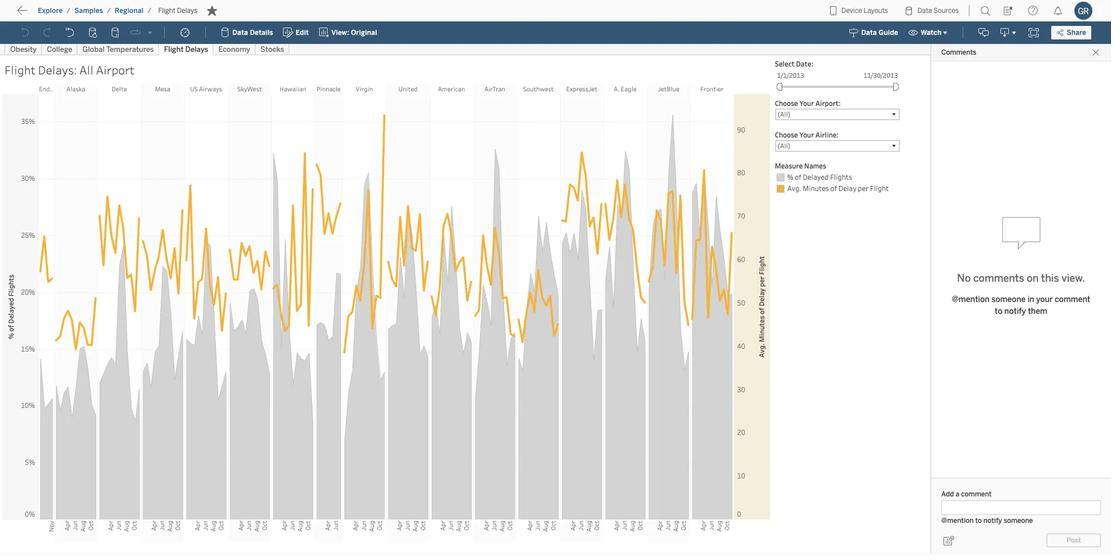 Task type: describe. For each thing, give the bounding box(es) containing it.
delays
[[177, 7, 198, 15]]

content
[[62, 8, 97, 19]]

samples
[[74, 7, 103, 15]]

samples link
[[74, 6, 104, 15]]

3 / from the left
[[148, 7, 151, 15]]

2 / from the left
[[107, 7, 111, 15]]

explore link
[[37, 6, 63, 15]]

regional
[[115, 7, 144, 15]]

regional link
[[114, 6, 144, 15]]



Task type: locate. For each thing, give the bounding box(es) containing it.
/ right samples at the top left of the page
[[107, 7, 111, 15]]

1 horizontal spatial /
[[107, 7, 111, 15]]

skip to content
[[29, 8, 97, 19]]

explore / samples / regional /
[[38, 7, 151, 15]]

0 horizontal spatial /
[[67, 7, 71, 15]]

/ right to
[[67, 7, 71, 15]]

skip to content link
[[27, 6, 115, 21]]

/ left "flight"
[[148, 7, 151, 15]]

explore
[[38, 7, 63, 15]]

/
[[67, 7, 71, 15], [107, 7, 111, 15], [148, 7, 151, 15]]

flight delays
[[158, 7, 198, 15]]

flight
[[158, 7, 175, 15]]

1 / from the left
[[67, 7, 71, 15]]

skip
[[29, 8, 48, 19]]

flight delays element
[[155, 7, 201, 15]]

to
[[51, 8, 60, 19]]

2 horizontal spatial /
[[148, 7, 151, 15]]



Task type: vqa. For each thing, say whether or not it's contained in the screenshot.
6th by text only_f5he34f icon from the top of the the Main Navigation. Press the Up and Down arrow keys to access links. Element
no



